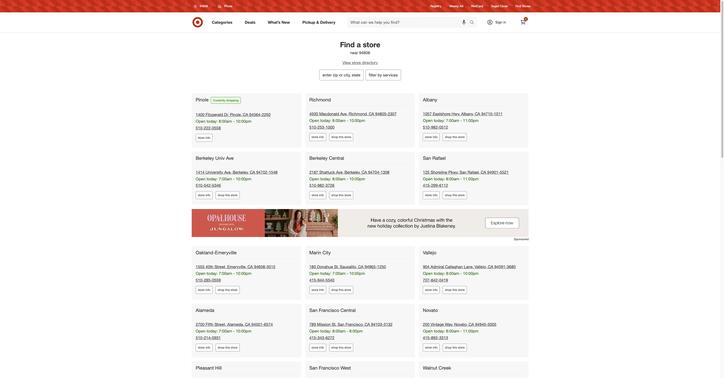 Task type: locate. For each thing, give the bounding box(es) containing it.
7:00am for marin city
[[333, 271, 346, 276]]

shop for albany
[[445, 135, 452, 139]]

today: inside 2700 fifth street, alameda, ca 94501-6574 open today: 7:00am - 10:00pm 510-214-0931
[[207, 329, 218, 334]]

2 11:00pm from the top
[[463, 177, 479, 182]]

415-944-5540 link
[[309, 278, 335, 283]]

st, inside 789 mission st, san francisco, ca 94103-3132 open today: 8:00am - 8:00pm 415-343-6272
[[332, 322, 337, 327]]

today: for pinole
[[207, 119, 218, 124]]

- inside the 1400 fitzgerald dr, pinole, ca 94564-2250 open today: 8:00am - 10:00pm 510-222-0558
[[233, 119, 235, 124]]

store down 125 shoreline pkwy, san rafael, ca 94901-5521 open today: 8:00am - 11:00pm 415-299-6112
[[458, 194, 465, 197]]

open inside 1555 40th street, emeryville, ca 94608-3515 open today: 7:00am - 10:00pm 510-285-0559
[[196, 271, 206, 276]]

shop this store button down 3313 on the right bottom of the page
[[443, 344, 467, 352]]

3680
[[507, 265, 516, 270]]

store down "2187 shattuck ave, berkeley, ca 94704-1308 open today: 8:00am - 10:00pm 510-982-3726"
[[345, 194, 351, 197]]

8:00am inside 904 admiral callaghan lane, vallejo, ca 94591-3680 open today: 8:00am - 10:00pm 707-642-0419
[[446, 271, 459, 276]]

415- inside 180 donahue st, sausalito, ca 94965-1250 open today: 7:00am - 10:00pm 415-944-5540
[[309, 278, 318, 283]]

store info link for pinole
[[196, 134, 213, 142]]

1 vertical spatial central
[[341, 308, 356, 313]]

san inside 'san rafael' link
[[423, 155, 431, 161]]

11:00pm down novato,
[[463, 329, 479, 334]]

8:00am up 3726
[[333, 177, 346, 182]]

store info link down 642-
[[423, 286, 440, 294]]

san for san francisco central
[[309, 308, 318, 313]]

415- down 180
[[309, 278, 318, 283]]

ca inside 180 donahue st, sausalito, ca 94965-1250 open today: 7:00am - 10:00pm 415-944-5540
[[358, 265, 364, 270]]

oakland-emeryville
[[196, 250, 237, 256]]

ca inside the 1400 fitzgerald dr, pinole, ca 94564-2250 open today: 8:00am - 10:00pm 510-222-0558
[[243, 112, 248, 117]]

125
[[423, 170, 430, 175]]

10:00pm down pinole,
[[236, 119, 252, 124]]

2 vertical spatial 11:00pm
[[463, 329, 479, 334]]

10:00pm inside 2700 fifth street, alameda, ca 94501-6574 open today: 7:00am - 10:00pm 510-214-0931
[[236, 329, 252, 334]]

0 horizontal spatial pinole
[[196, 97, 209, 103]]

store info down "285-"
[[198, 288, 210, 292]]

- inside 200 vintage way, novato, ca 94945-5005 open today: 8:00am - 11:00pm 415-892-3313
[[461, 329, 462, 334]]

st, for francisco
[[332, 322, 337, 327]]

store down 1555 40th street, emeryville, ca 94608-3515 open today: 7:00am - 10:00pm 510-285-0559
[[231, 288, 238, 292]]

store info link down 944- at the left bottom of page
[[309, 286, 326, 294]]

- inside 4500 macdonald ave, richmond, ca 94805-2307 open today: 8:00am - 10:00pm 510-253-1000
[[347, 118, 348, 123]]

lane,
[[464, 265, 474, 270]]

1 horizontal spatial 982-
[[431, 125, 439, 130]]

10:00pm
[[350, 118, 365, 123], [236, 119, 252, 124], [236, 177, 252, 182], [350, 177, 365, 182], [236, 271, 252, 276], [350, 271, 365, 276], [463, 271, 479, 276], [236, 329, 252, 334]]

10:00pm inside 1414 university ave, berkeley, ca 94702-1548 open today: 7:00am - 10:00pm 510-542-5346
[[236, 177, 252, 182]]

store info for albany
[[425, 135, 438, 139]]

berkeley, inside 1414 university ave, berkeley, ca 94702-1548 open today: 7:00am - 10:00pm 510-542-5346
[[233, 170, 249, 175]]

ca inside 200 vintage way, novato, ca 94945-5005 open today: 8:00am - 11:00pm 415-892-3313
[[469, 322, 474, 327]]

shop this store down 5346
[[218, 194, 238, 197]]

san inside san francisco central link
[[309, 308, 318, 313]]

415-
[[423, 183, 431, 188], [309, 278, 318, 283], [309, 336, 318, 341], [423, 336, 431, 341]]

shop this store button for marin city
[[329, 286, 353, 294]]

this
[[339, 135, 344, 139], [453, 135, 457, 139], [225, 194, 230, 197], [339, 194, 344, 197], [453, 194, 457, 197], [225, 288, 230, 292], [339, 288, 344, 292], [453, 288, 457, 292], [225, 346, 230, 350], [339, 346, 344, 350], [453, 346, 457, 350]]

open inside "2187 shattuck ave, berkeley, ca 94704-1308 open today: 8:00am - 10:00pm 510-982-3726"
[[309, 177, 319, 182]]

find
[[516, 4, 521, 8], [340, 40, 355, 49]]

94805-
[[375, 112, 388, 116]]

zip
[[333, 73, 338, 78]]

shop down 3313 on the right bottom of the page
[[445, 346, 452, 350]]

1 vertical spatial 982-
[[318, 183, 326, 188]]

982- down shattuck
[[318, 183, 326, 188]]

this down 2700 fifth street, alameda, ca 94501-6574 open today: 7:00am - 10:00pm 510-214-0931
[[225, 346, 230, 350]]

ave, for berkeley univ ave
[[224, 170, 232, 175]]

open down '1057' at the top of the page
[[423, 118, 433, 123]]

open inside 1057 eastshore hwy, albany, ca 94710-1011 open today: 7:00am - 11:00pm 510-982-0512
[[423, 118, 433, 123]]

pinole up 1400
[[196, 97, 209, 103]]

0558
[[212, 126, 221, 131]]

store info down 642-
[[425, 288, 438, 292]]

1 vertical spatial find
[[340, 40, 355, 49]]

415- inside 200 vintage way, novato, ca 94945-5005 open today: 8:00am - 11:00pm 415-892-3313
[[423, 336, 431, 341]]

berkeley,
[[233, 170, 249, 175], [345, 170, 361, 175]]

510- for richmond
[[309, 125, 318, 130]]

st,
[[334, 265, 339, 270], [332, 322, 337, 327]]

7:00am
[[446, 118, 459, 123], [219, 177, 232, 182], [219, 271, 232, 276], [333, 271, 346, 276], [219, 329, 232, 334]]

0 horizontal spatial 982-
[[318, 183, 326, 188]]

shop this store button down 0931
[[216, 344, 240, 352]]

0 horizontal spatial berkeley,
[[233, 170, 249, 175]]

- inside "2187 shattuck ave, berkeley, ca 94704-1308 open today: 8:00am - 10:00pm 510-982-3726"
[[347, 177, 348, 182]]

store info link for richmond
[[309, 133, 326, 141]]

univ
[[215, 155, 225, 161]]

904 admiral callaghan lane, vallejo, ca 94591-3680 open today: 8:00am - 10:00pm 707-642-0419
[[423, 265, 516, 283]]

10:00pm inside "2187 shattuck ave, berkeley, ca 94704-1308 open today: 8:00am - 10:00pm 510-982-3726"
[[350, 177, 365, 182]]

7:00am down hwy, at the top
[[446, 118, 459, 123]]

415-299-6112 link
[[423, 183, 448, 188]]

2 berkeley from the left
[[309, 155, 328, 161]]

2 berkeley, from the left
[[345, 170, 361, 175]]

1 horizontal spatial pinole
[[224, 4, 233, 8]]

pinole
[[224, 4, 233, 8], [196, 97, 209, 103]]

shop this store button down "1000"
[[329, 133, 353, 141]]

ave, inside 4500 macdonald ave, richmond, ca 94805-2307 open today: 8:00am - 10:00pm 510-253-1000
[[340, 112, 348, 116]]

1 francisco from the top
[[319, 308, 339, 313]]

city
[[323, 250, 331, 256]]

8:00am up "1000"
[[333, 118, 346, 123]]

street, inside 1555 40th street, emeryville, ca 94608-3515 open today: 7:00am - 10:00pm 510-285-0559
[[215, 265, 226, 270]]

shop down 0559
[[218, 288, 224, 292]]

open inside the 1400 fitzgerald dr, pinole, ca 94564-2250 open today: 8:00am - 10:00pm 510-222-0558
[[196, 119, 206, 124]]

ca inside 1057 eastshore hwy, albany, ca 94710-1011 open today: 7:00am - 11:00pm 510-982-0512
[[475, 112, 480, 116]]

way,
[[445, 322, 453, 327]]

open down 2187
[[309, 177, 319, 182]]

415- down 789
[[309, 336, 318, 341]]

904
[[423, 265, 430, 270]]

store info link for albany
[[423, 133, 440, 141]]

ave, for richmond
[[340, 112, 348, 116]]

today: inside 200 vintage way, novato, ca 94945-5005 open today: 8:00am - 11:00pm 415-892-3313
[[434, 329, 445, 334]]

1000
[[326, 125, 335, 130]]

1 berkeley from the left
[[196, 155, 214, 161]]

in
[[504, 20, 506, 24]]

store info for berkeley univ ave
[[198, 194, 210, 197]]

shop down the 0419
[[445, 288, 452, 292]]

francisco up mission
[[319, 308, 339, 313]]

ca inside 125 shoreline pkwy, san rafael, ca 94901-5521 open today: 8:00am - 11:00pm 415-299-6112
[[481, 170, 486, 175]]

store down 2700 fifth street, alameda, ca 94501-6574 open today: 7:00am - 10:00pm 510-214-0931
[[231, 346, 238, 350]]

ca right vallejo,
[[488, 265, 493, 270]]

weekly
[[449, 4, 459, 8]]

today: down fifth
[[207, 329, 218, 334]]

find left stores at the top right of page
[[516, 4, 521, 8]]

store info link down '253-'
[[309, 133, 326, 141]]

ca left 94805-
[[369, 112, 374, 116]]

store info for san francisco central
[[312, 346, 324, 350]]

this for marin city
[[339, 288, 344, 292]]

berkeley inside berkeley central link
[[309, 155, 328, 161]]

shop this store button down 0559
[[216, 286, 240, 294]]

1400 fitzgerald dr, pinole, ca 94564-2250 link
[[196, 112, 271, 117]]

7:00am inside 180 donahue st, sausalito, ca 94965-1250 open today: 7:00am - 10:00pm 415-944-5540
[[333, 271, 346, 276]]

novato link
[[423, 308, 439, 314]]

10:00pm inside the 1400 fitzgerald dr, pinole, ca 94564-2250 open today: 8:00am - 10:00pm 510-222-0558
[[236, 119, 252, 124]]

ca inside 4500 macdonald ave, richmond, ca 94805-2307 open today: 8:00am - 10:00pm 510-253-1000
[[369, 112, 374, 116]]

1 horizontal spatial berkeley,
[[345, 170, 361, 175]]

510- inside 1057 eastshore hwy, albany, ca 94710-1011 open today: 7:00am - 11:00pm 510-982-0512
[[423, 125, 431, 130]]

10:00pm inside 1555 40th street, emeryville, ca 94608-3515 open today: 7:00am - 10:00pm 510-285-0559
[[236, 271, 252, 276]]

today: down vintage
[[434, 329, 445, 334]]

- down novato,
[[461, 329, 462, 334]]

store info for marin city
[[312, 288, 324, 292]]

shop for berkeley univ ave
[[218, 194, 224, 197]]

berkeley up 2187
[[309, 155, 328, 161]]

shop down 6272 at bottom
[[332, 346, 338, 350]]

shop this store down the 5540
[[332, 288, 351, 292]]

ca inside 2700 fifth street, alameda, ca 94501-6574 open today: 7:00am - 10:00pm 510-214-0931
[[245, 322, 250, 327]]

francisco for west
[[319, 365, 339, 371]]

- inside 180 donahue st, sausalito, ca 94965-1250 open today: 7:00am - 10:00pm 415-944-5540
[[347, 271, 348, 276]]

415- inside 789 mission st, san francisco, ca 94103-3132 open today: 8:00am - 8:00pm 415-343-6272
[[309, 336, 318, 341]]

redcard link
[[471, 4, 483, 8]]

francisco left west
[[319, 365, 339, 371]]

a
[[357, 40, 361, 49]]

this down 200 vintage way, novato, ca 94945-5005 open today: 8:00am - 11:00pm 415-892-3313
[[453, 346, 457, 350]]

shop
[[332, 135, 338, 139], [445, 135, 452, 139], [218, 194, 224, 197], [332, 194, 338, 197], [445, 194, 452, 197], [218, 288, 224, 292], [332, 288, 338, 292], [445, 288, 452, 292], [218, 346, 224, 350], [332, 346, 338, 350], [445, 346, 452, 350]]

today: inside "2187 shattuck ave, berkeley, ca 94704-1308 open today: 8:00am - 10:00pm 510-982-3726"
[[320, 177, 331, 182]]

info for alameda
[[206, 346, 210, 350]]

store info for pinole
[[198, 136, 210, 140]]

shop for oakland-emeryville
[[218, 288, 224, 292]]

this for san rafael
[[453, 194, 457, 197]]

shop this store down the 0419
[[445, 288, 465, 292]]

1 berkeley, from the left
[[233, 170, 249, 175]]

0 vertical spatial st,
[[334, 265, 339, 270]]

open down 1400
[[196, 119, 206, 124]]

this down 180 donahue st, sausalito, ca 94965-1250 open today: 7:00am - 10:00pm 415-944-5540
[[339, 288, 344, 292]]

today: down 40th
[[207, 271, 218, 276]]

11:00pm down rafael,
[[463, 177, 479, 182]]

shop this store down "1000"
[[332, 135, 351, 139]]

shop this store button down 0512 at the right of page
[[443, 133, 467, 141]]

this for richmond
[[339, 135, 344, 139]]

pkwy,
[[449, 170, 459, 175]]

shop this store button for oakland-emeryville
[[216, 286, 240, 294]]

store down 904 admiral callaghan lane, vallejo, ca 94591-3680 open today: 8:00am - 10:00pm 707-642-0419 on the right bottom of the page
[[458, 288, 465, 292]]

982- inside 1057 eastshore hwy, albany, ca 94710-1011 open today: 7:00am - 11:00pm 510-982-0512
[[431, 125, 439, 130]]

510- for pinole
[[196, 126, 204, 131]]

1 vertical spatial francisco
[[319, 365, 339, 371]]

1548
[[269, 170, 278, 175]]

weekly ad link
[[449, 4, 463, 8]]

1 horizontal spatial 94806
[[359, 50, 370, 55]]

this down 1555 40th street, emeryville, ca 94608-3515 open today: 7:00am - 10:00pm 510-285-0559
[[225, 288, 230, 292]]

store info
[[312, 135, 324, 139], [425, 135, 438, 139], [198, 136, 210, 140], [198, 194, 210, 197], [312, 194, 324, 197], [425, 194, 438, 197], [198, 288, 210, 292], [312, 288, 324, 292], [425, 288, 438, 292], [198, 346, 210, 350], [312, 346, 324, 350], [425, 346, 438, 350]]

0 horizontal spatial find
[[340, 40, 355, 49]]

0 vertical spatial 982-
[[431, 125, 439, 130]]

shop this store for san rafael
[[445, 194, 465, 197]]

store info down 214-
[[198, 346, 210, 350]]

ca for berkeley univ ave
[[250, 170, 255, 175]]

shop this store button down 6272 at bottom
[[329, 344, 353, 352]]

shop down "6112"
[[445, 194, 452, 197]]

deals
[[245, 20, 256, 25]]

- inside 1555 40th street, emeryville, ca 94608-3515 open today: 7:00am - 10:00pm 510-285-0559
[[233, 271, 235, 276]]

info down 222-
[[206, 136, 210, 140]]

open inside 2700 fifth street, alameda, ca 94501-6574 open today: 7:00am - 10:00pm 510-214-0931
[[196, 329, 206, 334]]

982- inside "2187 shattuck ave, berkeley, ca 94704-1308 open today: 8:00am - 10:00pm 510-982-3726"
[[318, 183, 326, 188]]

- down the callaghan
[[461, 271, 462, 276]]

francisco inside san francisco west link
[[319, 365, 339, 371]]

open down '1414'
[[196, 177, 206, 182]]

shop down 0931
[[218, 346, 224, 350]]

0 vertical spatial pinole
[[224, 4, 233, 8]]

today: inside 1414 university ave, berkeley, ca 94702-1548 open today: 7:00am - 10:00pm 510-542-5346
[[207, 177, 218, 182]]

94103-
[[371, 322, 384, 327]]

ca right rafael,
[[481, 170, 486, 175]]

ca for berkeley central
[[362, 170, 367, 175]]

search button
[[468, 17, 480, 29]]

store info down 343-
[[312, 346, 324, 350]]

1 horizontal spatial berkeley
[[309, 155, 328, 161]]

street, for oakland-emeryville
[[215, 265, 226, 270]]

open for novato
[[423, 329, 433, 334]]

94501-
[[252, 322, 264, 327]]

open inside 180 donahue st, sausalito, ca 94965-1250 open today: 7:00am - 10:00pm 415-944-5540
[[309, 271, 319, 276]]

10:00pm inside 180 donahue st, sausalito, ca 94965-1250 open today: 7:00am - 10:00pm 415-944-5540
[[350, 271, 365, 276]]

510- inside "2187 shattuck ave, berkeley, ca 94704-1308 open today: 8:00am - 10:00pm 510-982-3726"
[[309, 183, 318, 188]]

info down the 892- on the right bottom
[[433, 346, 438, 350]]

11:00pm inside 200 vintage way, novato, ca 94945-5005 open today: 8:00am - 11:00pm 415-892-3313
[[463, 329, 479, 334]]

94702-
[[256, 170, 269, 175]]

store down 343-
[[312, 346, 318, 350]]

info for marin city
[[319, 288, 324, 292]]

shop this store for albany
[[445, 135, 465, 139]]

0 vertical spatial find
[[516, 4, 521, 8]]

shop this store button for alameda
[[216, 344, 240, 352]]

1250
[[377, 265, 386, 270]]

novato
[[423, 308, 438, 313]]

8:00am down dr,
[[219, 119, 232, 124]]

ca inside 1555 40th street, emeryville, ca 94608-3515 open today: 7:00am - 10:00pm 510-285-0559
[[248, 265, 253, 270]]

today: inside 180 donahue st, sausalito, ca 94965-1250 open today: 7:00am - 10:00pm 415-944-5540
[[320, 271, 331, 276]]

university
[[206, 170, 223, 175]]

510- inside 1414 university ave, berkeley, ca 94702-1548 open today: 7:00am - 10:00pm 510-542-5346
[[196, 183, 204, 188]]

find for stores
[[516, 4, 521, 8]]

1 vertical spatial 94806
[[359, 50, 370, 55]]

today: for novato
[[434, 329, 445, 334]]

open inside 1414 university ave, berkeley, ca 94702-1548 open today: 7:00am - 10:00pm 510-542-5346
[[196, 177, 206, 182]]

7:00am inside 1414 university ave, berkeley, ca 94702-1548 open today: 7:00am - 10:00pm 510-542-5346
[[219, 177, 232, 182]]

shop this store down 0931
[[218, 346, 238, 350]]

shop down the 5540
[[332, 288, 338, 292]]

510- inside 2700 fifth street, alameda, ca 94501-6574 open today: 7:00am - 10:00pm 510-214-0931
[[196, 336, 204, 341]]

info for berkeley central
[[319, 194, 324, 197]]

store info link down 299-
[[423, 192, 440, 200]]

today: inside 1057 eastshore hwy, albany, ca 94710-1011 open today: 7:00am - 11:00pm 510-982-0512
[[434, 118, 445, 123]]

11:00pm inside 125 shoreline pkwy, san rafael, ca 94901-5521 open today: 8:00am - 11:00pm 415-299-6112
[[463, 177, 479, 182]]

open for berkeley central
[[309, 177, 319, 182]]

0 horizontal spatial 94806
[[200, 4, 208, 8]]

1 vertical spatial 11:00pm
[[463, 177, 479, 182]]

this down 1414 university ave, berkeley, ca 94702-1548 open today: 7:00am - 10:00pm 510-542-5346
[[225, 194, 230, 197]]

2187 shattuck ave, berkeley, ca 94704-1308 link
[[309, 170, 390, 175]]

510-214-0931 link
[[196, 336, 221, 341]]

10:00pm down 2187 shattuck ave, berkeley, ca 94704-1308 link
[[350, 177, 365, 182]]

store inside find a store near 94806
[[363, 40, 380, 49]]

admiral
[[431, 265, 444, 270]]

shop for marin city
[[332, 288, 338, 292]]

1400
[[196, 112, 205, 117]]

10:00pm for alameda
[[236, 329, 252, 334]]

ca for marin city
[[358, 265, 364, 270]]

today: inside the 1400 fitzgerald dr, pinole, ca 94564-2250 open today: 8:00am - 10:00pm 510-222-0558
[[207, 119, 218, 124]]

berkeley, down ave
[[233, 170, 249, 175]]

3313
[[439, 336, 448, 341]]

berkeley, left 94704-
[[345, 170, 361, 175]]

shop this store for novato
[[445, 346, 465, 350]]

shopping
[[226, 99, 239, 102]]

ca inside "2187 shattuck ave, berkeley, ca 94704-1308 open today: 8:00am - 10:00pm 510-982-3726"
[[362, 170, 367, 175]]

7:00am inside 2700 fifth street, alameda, ca 94501-6574 open today: 7:00am - 10:00pm 510-214-0931
[[219, 329, 232, 334]]

0 vertical spatial central
[[329, 155, 344, 161]]

city,
[[344, 73, 351, 78]]

circle
[[500, 4, 508, 8]]

store info link for oakland-emeryville
[[196, 286, 213, 294]]

3 11:00pm from the top
[[463, 329, 479, 334]]

francisco
[[319, 308, 339, 313], [319, 365, 339, 371]]

berkeley, for berkeley central
[[345, 170, 361, 175]]

- down "1555 40th street, emeryville, ca 94608-3515" link on the bottom left of the page
[[233, 271, 235, 276]]

store info for berkeley central
[[312, 194, 324, 197]]

pinole inside dropdown button
[[224, 4, 233, 8]]

214-
[[204, 336, 212, 341]]

ca left 94945-
[[469, 322, 474, 327]]

view store directory
[[343, 60, 378, 65]]

11:00pm inside 1057 eastshore hwy, albany, ca 94710-1011 open today: 7:00am - 11:00pm 510-982-0512
[[463, 118, 479, 123]]

info down '253-'
[[319, 135, 324, 139]]

510- inside 1555 40th street, emeryville, ca 94608-3515 open today: 7:00am - 10:00pm 510-285-0559
[[196, 278, 204, 283]]

store info link for alameda
[[196, 344, 213, 352]]

789 mission st, san francisco, ca 94103-3132 open today: 8:00am - 8:00pm 415-343-6272
[[309, 322, 393, 341]]

albany link
[[423, 97, 438, 103]]

94945-
[[475, 322, 488, 327]]

store info link for novato
[[423, 344, 440, 352]]

1 vertical spatial st,
[[332, 322, 337, 327]]

0 vertical spatial 94806
[[200, 4, 208, 8]]

8:00am down pkwy,
[[446, 177, 459, 182]]

store down 510-982-0512 link
[[425, 135, 432, 139]]

shop down 5346
[[218, 194, 224, 197]]

info for novato
[[433, 346, 438, 350]]

rafael,
[[468, 170, 480, 175]]

shop for berkeley central
[[332, 194, 338, 197]]

0 vertical spatial 11:00pm
[[463, 118, 479, 123]]

1 11:00pm from the top
[[463, 118, 479, 123]]

advertisement region
[[192, 209, 529, 237]]

- inside 2700 fifth street, alameda, ca 94501-6574 open today: 7:00am - 10:00pm 510-214-0931
[[233, 329, 235, 334]]

street, inside 2700 fifth street, alameda, ca 94501-6574 open today: 7:00am - 10:00pm 510-214-0931
[[215, 322, 226, 327]]

ave, for berkeley central
[[336, 170, 344, 175]]

415-892-3313 link
[[423, 336, 448, 341]]

ca inside 1414 university ave, berkeley, ca 94702-1548 open today: 7:00am - 10:00pm 510-542-5346
[[250, 170, 255, 175]]

today: inside 1555 40th street, emeryville, ca 94608-3515 open today: 7:00am - 10:00pm 510-285-0559
[[207, 271, 218, 276]]

this for albany
[[453, 135, 457, 139]]

today: inside 789 mission st, san francisco, ca 94103-3132 open today: 8:00am - 8:00pm 415-343-6272
[[320, 329, 331, 334]]

shop this store button down the 0419
[[443, 286, 467, 294]]

vintage
[[431, 322, 444, 327]]

510- inside 4500 macdonald ave, richmond, ca 94805-2307 open today: 8:00am - 10:00pm 510-253-1000
[[309, 125, 318, 130]]

0 horizontal spatial berkeley
[[196, 155, 214, 161]]

94806 inside find a store near 94806
[[359, 50, 370, 55]]

info for berkeley univ ave
[[206, 194, 210, 197]]

store info down 510-982-3726 link
[[312, 194, 324, 197]]

shop this store for richmond
[[332, 135, 351, 139]]

94806 down a
[[359, 50, 370, 55]]

open inside 789 mission st, san francisco, ca 94103-3132 open today: 8:00am - 8:00pm 415-343-6272
[[309, 329, 319, 334]]

ca right 'albany,'
[[475, 112, 480, 116]]

san francisco central link
[[309, 308, 357, 314]]

shop this store down 0512 at the right of page
[[445, 135, 465, 139]]

ave, right 'university'
[[224, 170, 232, 175]]

- down 2700 fifth street, alameda, ca 94501-6574 link
[[233, 329, 235, 334]]

san
[[423, 155, 431, 161], [460, 170, 467, 175], [309, 308, 318, 313], [338, 322, 345, 327], [309, 365, 318, 371]]

today: inside 4500 macdonald ave, richmond, ca 94805-2307 open today: 8:00am - 10:00pm 510-253-1000
[[320, 118, 331, 123]]

west
[[341, 365, 351, 371]]

store info link down 214-
[[196, 344, 213, 352]]

open
[[309, 118, 319, 123], [423, 118, 433, 123], [196, 119, 206, 124], [196, 177, 206, 182], [309, 177, 319, 182], [423, 177, 433, 182], [196, 271, 206, 276], [309, 271, 319, 276], [423, 271, 433, 276], [196, 329, 206, 334], [309, 329, 319, 334], [423, 329, 433, 334]]

categories link
[[208, 17, 239, 28]]

this for berkeley univ ave
[[225, 194, 230, 197]]

200 vintage way, novato, ca 94945-5005 open today: 8:00am - 11:00pm 415-892-3313
[[423, 322, 497, 341]]

san inside san francisco west link
[[309, 365, 318, 371]]

8:00am down the callaghan
[[446, 271, 459, 276]]

san for san rafael
[[423, 155, 431, 161]]

510- inside the 1400 fitzgerald dr, pinole, ca 94564-2250 open today: 8:00am - 10:00pm 510-222-0558
[[196, 126, 204, 131]]

berkeley up '1414'
[[196, 155, 214, 161]]

central inside berkeley central link
[[329, 155, 344, 161]]

open inside 4500 macdonald ave, richmond, ca 94805-2307 open today: 8:00am - 10:00pm 510-253-1000
[[309, 118, 319, 123]]

ca left 94501-
[[245, 322, 250, 327]]

0 vertical spatial francisco
[[319, 308, 339, 313]]

10:00pm for berkeley univ ave
[[236, 177, 252, 182]]

info for albany
[[433, 135, 438, 139]]

this down "2187 shattuck ave, berkeley, ca 94704-1308 open today: 8:00am - 10:00pm 510-982-3726"
[[339, 194, 344, 197]]

shop this store for berkeley central
[[332, 194, 351, 197]]

1308
[[381, 170, 390, 175]]

1 vertical spatial street,
[[215, 322, 226, 327]]

shop this store down 6272 at bottom
[[332, 346, 351, 350]]

find stores link
[[516, 4, 531, 8]]

this down 789 mission st, san francisco, ca 94103-3132 open today: 8:00am - 8:00pm 415-343-6272
[[339, 346, 344, 350]]

10:00pm down emeryville,
[[236, 271, 252, 276]]

510- for alameda
[[196, 336, 204, 341]]

1 horizontal spatial find
[[516, 4, 521, 8]]

- inside 1057 eastshore hwy, albany, ca 94710-1011 open today: 7:00am - 11:00pm 510-982-0512
[[461, 118, 462, 123]]

sponsored
[[514, 238, 529, 241]]

store info down 944- at the left bottom of page
[[312, 288, 324, 292]]

What can we help you find? suggestions appear below search field
[[348, 17, 471, 28]]

new
[[282, 20, 290, 25]]

open for pinole
[[196, 119, 206, 124]]

pleasant hill
[[196, 365, 222, 371]]

- down 4500 macdonald ave, richmond, ca 94805-2307 link at the top of the page
[[347, 118, 348, 123]]

sausalito,
[[340, 265, 357, 270]]

- for richmond
[[347, 118, 348, 123]]

walnut
[[423, 365, 437, 371]]

this for san francisco central
[[339, 346, 344, 350]]

today: inside 904 admiral callaghan lane, vallejo, ca 94591-3680 open today: 8:00am - 10:00pm 707-642-0419
[[434, 271, 445, 276]]

0 vertical spatial street,
[[215, 265, 226, 270]]

today: down fitzgerald
[[207, 119, 218, 124]]

1057
[[423, 112, 432, 116]]

filter
[[369, 73, 377, 78]]

this for vallejo
[[453, 288, 457, 292]]

store info for novato
[[425, 346, 438, 350]]

central up shattuck
[[329, 155, 344, 161]]

berkeley, inside "2187 shattuck ave, berkeley, ca 94704-1308 open today: 8:00am - 10:00pm 510-982-3726"
[[345, 170, 361, 175]]

10:00pm inside 4500 macdonald ave, richmond, ca 94805-2307 open today: 8:00am - 10:00pm 510-253-1000
[[350, 118, 365, 123]]

this for oakland-emeryville
[[225, 288, 230, 292]]

ave, inside 1414 university ave, berkeley, ca 94702-1548 open today: 7:00am - 10:00pm 510-542-5346
[[224, 170, 232, 175]]

store info for alameda
[[198, 346, 210, 350]]

shop this store button for berkeley univ ave
[[216, 192, 240, 200]]

san inside 125 shoreline pkwy, san rafael, ca 94901-5521 open today: 8:00am - 11:00pm 415-299-6112
[[460, 170, 467, 175]]

- inside 1414 university ave, berkeley, ca 94702-1548 open today: 7:00am - 10:00pm 510-542-5346
[[233, 177, 235, 182]]

415- down 125
[[423, 183, 431, 188]]

today: for marin city
[[320, 271, 331, 276]]

alameda link
[[196, 308, 215, 314]]

1414 university ave, berkeley, ca 94702-1548 link
[[196, 170, 278, 175]]

2 francisco from the top
[[319, 365, 339, 371]]



Task type: vqa. For each thing, say whether or not it's contained in the screenshot.
20% at the left top
no



Task type: describe. For each thing, give the bounding box(es) containing it.
store info link for berkeley central
[[309, 192, 326, 200]]

1414 university ave, berkeley, ca 94702-1548 open today: 7:00am - 10:00pm 510-542-5346
[[196, 170, 278, 188]]

store down the 892- on the right bottom
[[425, 346, 432, 350]]

this for novato
[[453, 346, 457, 350]]

target
[[491, 4, 499, 8]]

store down 214-
[[198, 346, 205, 350]]

open for oakland-emeryville
[[196, 271, 206, 276]]

store down 510-982-3726 link
[[312, 194, 318, 197]]

11:00pm for novato
[[463, 329, 479, 334]]

8:00am inside 4500 macdonald ave, richmond, ca 94805-2307 open today: 8:00am - 10:00pm 510-253-1000
[[333, 118, 346, 123]]

registry
[[430, 4, 441, 8]]

store info for san rafael
[[425, 194, 438, 197]]

ca for pinole
[[243, 112, 248, 117]]

st, for city
[[334, 265, 339, 270]]

- for berkeley central
[[347, 177, 348, 182]]

find stores
[[516, 4, 531, 8]]

pinole button
[[215, 2, 236, 11]]

415- inside 125 shoreline pkwy, san rafael, ca 94901-5521 open today: 8:00am - 11:00pm 415-299-6112
[[423, 183, 431, 188]]

982- for berkeley central
[[318, 183, 326, 188]]

info for pinole
[[206, 136, 210, 140]]

info for san rafael
[[433, 194, 438, 197]]

today: for alameda
[[207, 329, 218, 334]]

2307
[[388, 112, 397, 116]]

415-343-6272 link
[[309, 336, 335, 341]]

today: for berkeley univ ave
[[207, 177, 218, 182]]

shop for san rafael
[[445, 194, 452, 197]]

open for marin city
[[309, 271, 319, 276]]

ca inside 789 mission st, san francisco, ca 94103-3132 open today: 8:00am - 8:00pm 415-343-6272
[[365, 322, 370, 327]]

2 link
[[518, 17, 529, 28]]

8:00pm
[[350, 329, 363, 334]]

180 donahue st, sausalito, ca 94965-1250 link
[[309, 265, 386, 270]]

7:00am for albany
[[446, 118, 459, 123]]

san francisco central
[[309, 308, 356, 313]]

currently
[[213, 99, 225, 102]]

shop this store button for richmond
[[329, 133, 353, 141]]

ca for alameda
[[245, 322, 250, 327]]

shop this store for marin city
[[332, 288, 351, 292]]

vallejo,
[[475, 265, 487, 270]]

shoreline
[[431, 170, 447, 175]]

- for oakland-emeryville
[[233, 271, 235, 276]]

789 mission st, san francisco, ca 94103-3132 link
[[309, 322, 393, 327]]

5005
[[488, 322, 497, 327]]

11:00pm for albany
[[463, 118, 479, 123]]

0559
[[212, 278, 221, 283]]

store down 200 vintage way, novato, ca 94945-5005 open today: 8:00am - 11:00pm 415-892-3313
[[458, 346, 465, 350]]

8:00am inside 789 mission st, san francisco, ca 94103-3132 open today: 8:00am - 8:00pm 415-343-6272
[[333, 329, 346, 334]]

1555
[[196, 265, 205, 270]]

shop this store for vallejo
[[445, 288, 465, 292]]

redcard
[[471, 4, 483, 8]]

2700
[[196, 322, 205, 327]]

ca for richmond
[[369, 112, 374, 116]]

services
[[383, 73, 398, 78]]

or
[[339, 73, 343, 78]]

rafael
[[433, 155, 446, 161]]

open for berkeley univ ave
[[196, 177, 206, 182]]

view
[[343, 60, 351, 65]]

1057 eastshore hwy, albany, ca 94710-1011 open today: 7:00am - 11:00pm 510-982-0512
[[423, 112, 503, 130]]

today: for albany
[[434, 118, 445, 123]]

10:00pm for oakland-emeryville
[[236, 271, 252, 276]]

5540
[[326, 278, 335, 283]]

ave
[[226, 155, 234, 161]]

info for vallejo
[[433, 288, 438, 292]]

vallejo link
[[423, 250, 438, 256]]

- inside 904 admiral callaghan lane, vallejo, ca 94591-3680 open today: 8:00am - 10:00pm 707-642-0419
[[461, 271, 462, 276]]

2187 shattuck ave, berkeley, ca 94704-1308 open today: 8:00am - 10:00pm 510-982-3726
[[309, 170, 390, 188]]

94806 inside dropdown button
[[200, 4, 208, 8]]

store down 4500 macdonald ave, richmond, ca 94805-2307 open today: 8:00am - 10:00pm 510-253-1000
[[345, 135, 351, 139]]

dr,
[[224, 112, 229, 117]]

open inside 904 admiral callaghan lane, vallejo, ca 94591-3680 open today: 8:00am - 10:00pm 707-642-0419
[[423, 271, 433, 276]]

registry link
[[430, 4, 441, 8]]

1 vertical spatial pinole
[[196, 97, 209, 103]]

94608-
[[254, 265, 267, 270]]

today: for richmond
[[320, 118, 331, 123]]

san for san francisco west
[[309, 365, 318, 371]]

info for oakland-emeryville
[[206, 288, 210, 292]]

200 vintage way, novato, ca 94945-5005 link
[[423, 322, 497, 327]]

shop this store button for albany
[[443, 133, 467, 141]]

4500 macdonald ave, richmond, ca 94805-2307 link
[[309, 112, 397, 116]]

creek
[[439, 365, 451, 371]]

8:00am inside "2187 shattuck ave, berkeley, ca 94704-1308 open today: 8:00am - 10:00pm 510-982-3726"
[[333, 177, 346, 182]]

pleasant hill link
[[196, 365, 223, 371]]

berkeley for berkeley univ ave
[[196, 155, 214, 161]]

180 donahue st, sausalito, ca 94965-1250 open today: 7:00am - 10:00pm 415-944-5540
[[309, 265, 386, 283]]

open inside 125 shoreline pkwy, san rafael, ca 94901-5521 open today: 8:00am - 11:00pm 415-299-6112
[[423, 177, 433, 182]]

1057 eastshore hwy, albany, ca 94710-1011 link
[[423, 112, 503, 116]]

store down 222-
[[198, 136, 205, 140]]

shop this store button for berkeley central
[[329, 192, 353, 200]]

10:00pm for richmond
[[350, 118, 365, 123]]

store down 707-
[[425, 288, 432, 292]]

central inside san francisco central link
[[341, 308, 356, 313]]

40th
[[206, 265, 214, 270]]

510-222-0558 link
[[196, 126, 221, 131]]

what's new
[[268, 20, 290, 25]]

enter zip or city, state
[[323, 73, 361, 78]]

state
[[352, 73, 361, 78]]

- for marin city
[[347, 271, 348, 276]]

2187
[[309, 170, 318, 175]]

8:00am inside 125 shoreline pkwy, san rafael, ca 94901-5521 open today: 8:00am - 11:00pm 415-299-6112
[[446, 177, 459, 182]]

store down "285-"
[[198, 288, 205, 292]]

store down 789 mission st, san francisco, ca 94103-3132 open today: 8:00am - 8:00pm 415-343-6272
[[345, 346, 351, 350]]

store info link for berkeley univ ave
[[196, 192, 213, 200]]

299-
[[431, 183, 439, 188]]

- inside 789 mission st, san francisco, ca 94103-3132 open today: 8:00am - 8:00pm 415-343-6272
[[347, 329, 348, 334]]

francisco,
[[346, 322, 364, 327]]

shop this store button for novato
[[443, 344, 467, 352]]

search
[[468, 20, 480, 25]]

street, for alameda
[[215, 322, 226, 327]]

francisco for central
[[319, 308, 339, 313]]

pinole,
[[230, 112, 242, 117]]

shattuck
[[319, 170, 335, 175]]

- for novato
[[461, 329, 462, 334]]

open for albany
[[423, 118, 433, 123]]

find for a
[[340, 40, 355, 49]]

6112
[[439, 183, 448, 188]]

info for richmond
[[319, 135, 324, 139]]

this for berkeley central
[[339, 194, 344, 197]]

enter zip or city, state button
[[319, 70, 364, 81]]

10:00pm for marin city
[[350, 271, 365, 276]]

shop this store for san francisco central
[[332, 346, 351, 350]]

shop for richmond
[[332, 135, 338, 139]]

store down 1414 university ave, berkeley, ca 94702-1548 open today: 7:00am - 10:00pm 510-542-5346
[[231, 194, 238, 197]]

ca for novato
[[469, 322, 474, 327]]

510- for oakland-emeryville
[[196, 278, 204, 283]]

ad
[[460, 4, 463, 8]]

2700 fifth street, alameda, ca 94501-6574 link
[[196, 322, 273, 327]]

sign
[[496, 20, 503, 24]]

pickup & delivery
[[303, 20, 336, 25]]

10:00pm inside 904 admiral callaghan lane, vallejo, ca 94591-3680 open today: 8:00am - 10:00pm 707-642-0419
[[463, 271, 479, 276]]

1400 fitzgerald dr, pinole, ca 94564-2250 open today: 8:00am - 10:00pm 510-222-0558
[[196, 112, 271, 131]]

shop this store for alameda
[[218, 346, 238, 350]]

ca for albany
[[475, 112, 480, 116]]

1555 40th street, emeryville, ca 94608-3515 link
[[196, 265, 275, 270]]

today: inside 125 shoreline pkwy, san rafael, ca 94901-5521 open today: 8:00am - 11:00pm 415-299-6112
[[434, 177, 445, 182]]

oakland-
[[196, 250, 215, 256]]

store info for vallejo
[[425, 288, 438, 292]]

ca for oakland-emeryville
[[248, 265, 253, 270]]

8:00am inside the 1400 fitzgerald dr, pinole, ca 94564-2250 open today: 8:00am - 10:00pm 510-222-0558
[[219, 119, 232, 124]]

707-642-0419 link
[[423, 278, 448, 283]]

pleasant
[[196, 365, 214, 371]]

ca inside 904 admiral callaghan lane, vallejo, ca 94591-3680 open today: 8:00am - 10:00pm 707-642-0419
[[488, 265, 493, 270]]

253-
[[318, 125, 326, 130]]

hwy,
[[452, 112, 460, 116]]

- for pinole
[[233, 119, 235, 124]]

san francisco west
[[309, 365, 351, 371]]

8:00am inside 200 vintage way, novato, ca 94945-5005 open today: 8:00am - 11:00pm 415-892-3313
[[446, 329, 459, 334]]

shop for vallejo
[[445, 288, 452, 292]]

san inside 789 mission st, san francisco, ca 94103-3132 open today: 8:00am - 8:00pm 415-343-6272
[[338, 322, 345, 327]]

macdonald
[[319, 112, 339, 116]]

today: for berkeley central
[[320, 177, 331, 182]]

berkeley for berkeley central
[[309, 155, 328, 161]]

store right view
[[352, 60, 361, 65]]

510-982-0512 link
[[423, 125, 448, 130]]

pickup
[[303, 20, 315, 25]]

walnut creek
[[423, 365, 451, 371]]

shop for alameda
[[218, 346, 224, 350]]

shop this store button for san rafael
[[443, 192, 467, 200]]

store down 944- at the left bottom of page
[[312, 288, 318, 292]]

target circle
[[491, 4, 508, 8]]

982- for albany
[[431, 125, 439, 130]]

delivery
[[320, 20, 336, 25]]

shop this store button for san francisco central
[[329, 344, 353, 352]]

store down 1057 eastshore hwy, albany, ca 94710-1011 open today: 7:00am - 11:00pm 510-982-0512
[[458, 135, 465, 139]]

94901-
[[487, 170, 500, 175]]

vallejo
[[423, 250, 437, 256]]

store down 299-
[[425, 194, 432, 197]]

store down 180 donahue st, sausalito, ca 94965-1250 open today: 7:00am - 10:00pm 415-944-5540
[[345, 288, 351, 292]]

view store directory link
[[187, 60, 534, 66]]

- inside 125 shoreline pkwy, san rafael, ca 94901-5521 open today: 8:00am - 11:00pm 415-299-6112
[[461, 177, 462, 182]]

0419
[[439, 278, 448, 283]]

510-982-3726 link
[[309, 183, 335, 188]]

store down 542- on the left top
[[198, 194, 205, 197]]

- for albany
[[461, 118, 462, 123]]

sign in
[[496, 20, 506, 24]]

san rafael link
[[423, 155, 447, 161]]

open for alameda
[[196, 329, 206, 334]]

510- for berkeley central
[[309, 183, 318, 188]]

store down '253-'
[[312, 135, 318, 139]]

fitzgerald
[[206, 112, 223, 117]]

shop this store for oakland-emeryville
[[218, 288, 238, 292]]



